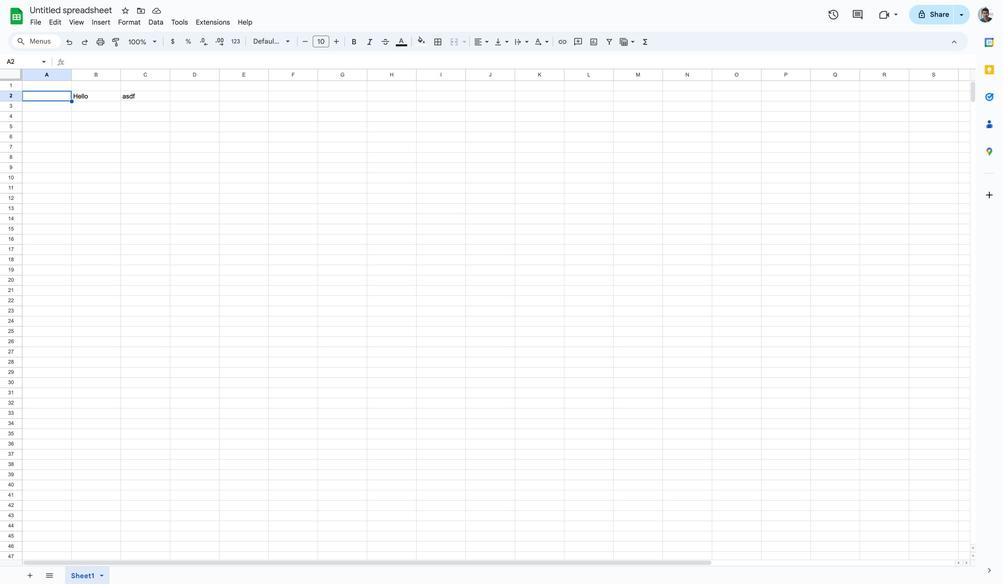 Task type: describe. For each thing, give the bounding box(es) containing it.
2 toolbar from the left
[[62, 567, 118, 585]]

star image
[[121, 6, 130, 16]]

menu bar banner
[[0, 0, 1004, 585]]

3 menu item from the left
[[65, 17, 88, 28]]

increase decimal places image
[[215, 37, 225, 47]]

Font size field
[[313, 36, 333, 48]]

tab list inside 'menu bar' banner
[[976, 29, 1004, 558]]

undo (⌘z) image
[[64, 37, 74, 47]]

Rename text field
[[26, 4, 118, 16]]

Zoom field
[[124, 35, 161, 49]]

Zoom text field
[[126, 35, 149, 49]]

8 menu item from the left
[[192, 17, 234, 28]]

show all comments image
[[852, 9, 864, 21]]

quick sharing actions image
[[960, 14, 964, 29]]

sheets home image
[[8, 7, 25, 25]]

italic (⌘i) image
[[365, 37, 375, 47]]

move image
[[136, 6, 146, 16]]

decrease decimal places image
[[199, 37, 209, 47]]

redo (⌘y) image
[[80, 37, 90, 47]]

Star checkbox
[[119, 4, 132, 18]]

font list. default (arial) selected. option
[[253, 35, 280, 48]]

decrease font size (⌘+shift+comma) image
[[300, 37, 310, 46]]

fill color image
[[416, 35, 427, 46]]

4 menu item from the left
[[88, 17, 114, 28]]

insert link (⌘k) image
[[558, 37, 568, 47]]

hide the menus (ctrl+shift+f) image
[[950, 37, 960, 47]]

Font size text field
[[313, 36, 329, 47]]



Task type: vqa. For each thing, say whether or not it's contained in the screenshot.
Slide
no



Task type: locate. For each thing, give the bounding box(es) containing it.
menu bar inside 'menu bar' banner
[[26, 13, 257, 29]]

tab list
[[976, 29, 1004, 558]]

insert chart image
[[589, 37, 599, 47]]

main toolbar
[[61, 0, 654, 553]]

6 menu item from the left
[[145, 17, 168, 28]]

1 menu item from the left
[[26, 17, 45, 28]]

3 toolbar from the left
[[120, 567, 122, 585]]

add sheet image
[[25, 571, 34, 580]]

application
[[0, 0, 1004, 585]]

bold (⌘b) image
[[350, 37, 359, 47]]

2 horizontal spatial toolbar
[[120, 567, 122, 585]]

9 menu item from the left
[[234, 17, 257, 28]]

0 horizontal spatial toolbar
[[20, 567, 61, 585]]

Menus field
[[12, 35, 61, 48]]

share. private to only me. image
[[918, 10, 927, 19]]

1 toolbar from the left
[[20, 567, 61, 585]]

functions image
[[640, 35, 651, 48]]

paint format image
[[111, 37, 121, 47]]

1 horizontal spatial toolbar
[[62, 567, 118, 585]]

insert comment (⌘+option+m) image
[[574, 37, 583, 47]]

create a filter image
[[605, 37, 615, 47]]

all sheets image
[[41, 568, 57, 584]]

text color image
[[396, 35, 407, 46]]

None text field
[[69, 56, 976, 69]]

toolbar
[[20, 567, 61, 585], [62, 567, 118, 585], [120, 567, 122, 585]]

5 menu item from the left
[[114, 17, 145, 28]]

menu item
[[26, 17, 45, 28], [45, 17, 65, 28], [65, 17, 88, 28], [88, 17, 114, 28], [114, 17, 145, 28], [145, 17, 168, 28], [168, 17, 192, 28], [192, 17, 234, 28], [234, 17, 257, 28]]

strikethrough (⌘+shift+x) image
[[381, 37, 391, 47]]

select merge type image
[[460, 35, 467, 39]]

name box (⌘ + j) element
[[3, 56, 49, 68]]

increase font size (⌘+shift+period) image
[[332, 37, 341, 46]]

2 menu item from the left
[[45, 17, 65, 28]]

borders image
[[433, 35, 444, 48]]

None text field
[[4, 57, 40, 66]]

none text field inside "name box (⌘ + j)" element
[[4, 57, 40, 66]]

print (⌘p) image
[[96, 37, 105, 47]]

document status: saved to drive. image
[[152, 6, 162, 16]]

last edit was 1 hour ago image
[[828, 9, 840, 21]]

menu bar
[[26, 13, 257, 29]]

7 menu item from the left
[[168, 17, 192, 28]]



